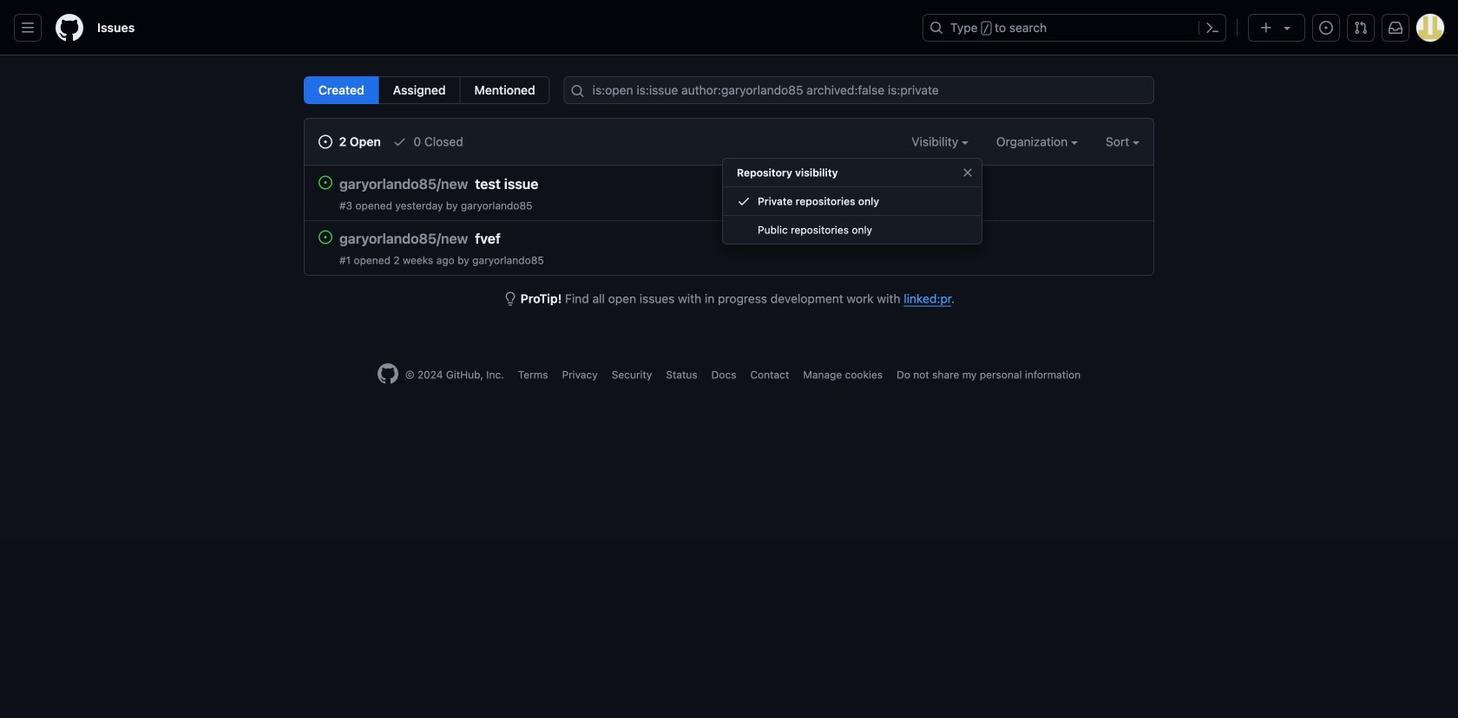 Task type: vqa. For each thing, say whether or not it's contained in the screenshot.
Docs on the bottom left of page
no



Task type: describe. For each thing, give the bounding box(es) containing it.
triangle down image
[[1280, 21, 1294, 35]]

light bulb image
[[503, 292, 517, 306]]

open issue image
[[319, 176, 332, 190]]

Issues search field
[[564, 76, 1154, 104]]

Search all issues text field
[[564, 76, 1154, 104]]

open issue image
[[319, 230, 332, 244]]

1 horizontal spatial issue opened image
[[1319, 21, 1333, 35]]

1 vertical spatial homepage image
[[377, 364, 398, 384]]

plus image
[[1259, 21, 1273, 35]]

0 vertical spatial homepage image
[[56, 14, 83, 42]]

command palette image
[[1205, 21, 1219, 35]]

1 open issue element from the top
[[319, 175, 332, 190]]

1 horizontal spatial check image
[[737, 194, 751, 208]]



Task type: locate. For each thing, give the bounding box(es) containing it.
open issue element down open issue image
[[319, 230, 332, 244]]

search image
[[571, 84, 585, 98]]

issue opened image up open issue image
[[319, 135, 332, 149]]

1 vertical spatial check image
[[737, 194, 751, 208]]

1 horizontal spatial homepage image
[[377, 364, 398, 384]]

open issue element up open issue icon
[[319, 175, 332, 190]]

0 vertical spatial open issue element
[[319, 175, 332, 190]]

1 vertical spatial open issue element
[[319, 230, 332, 244]]

git pull request image
[[1354, 21, 1368, 35]]

notifications image
[[1389, 21, 1402, 35]]

open issue element
[[319, 175, 332, 190], [319, 230, 332, 244]]

0 vertical spatial issue opened image
[[1319, 21, 1333, 35]]

issue opened image left git pull request image
[[1319, 21, 1333, 35]]

2 open issue element from the top
[[319, 230, 332, 244]]

1 vertical spatial issue opened image
[[319, 135, 332, 149]]

0 horizontal spatial homepage image
[[56, 14, 83, 42]]

0 vertical spatial check image
[[393, 135, 407, 149]]

issue opened image
[[1319, 21, 1333, 35], [319, 135, 332, 149]]

homepage image
[[56, 14, 83, 42], [377, 364, 398, 384]]

0 horizontal spatial check image
[[393, 135, 407, 149]]

0 horizontal spatial issue opened image
[[319, 135, 332, 149]]

check image
[[393, 135, 407, 149], [737, 194, 751, 208]]

close menu image
[[961, 166, 975, 180]]

issues element
[[304, 76, 550, 104]]



